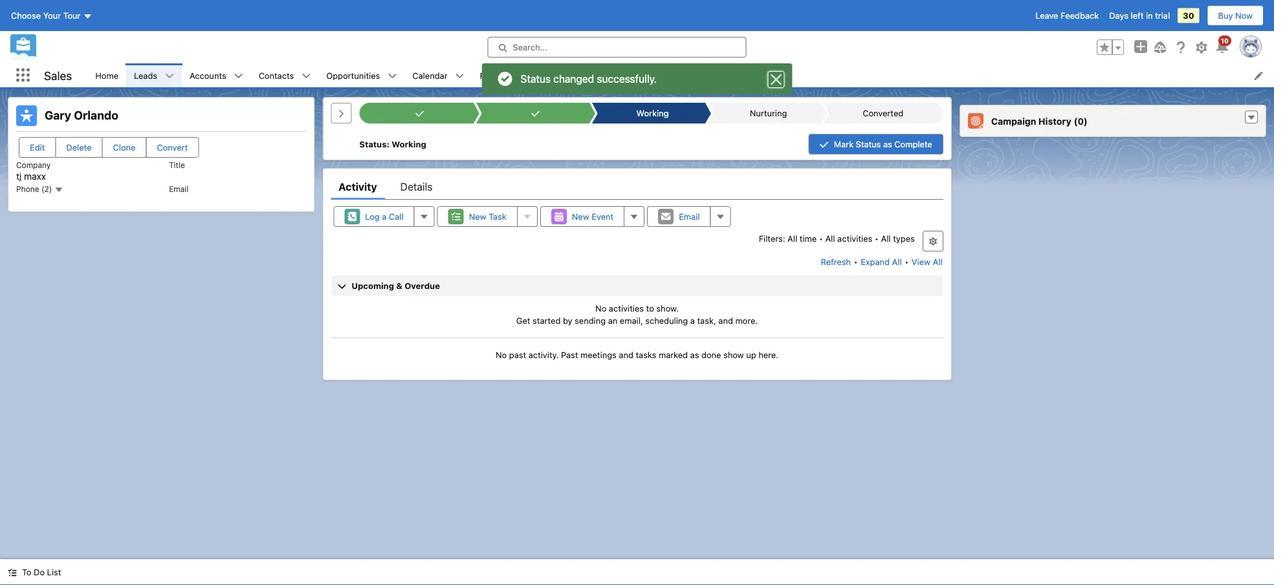 Task type: describe. For each thing, give the bounding box(es) containing it.
new for new task
[[469, 212, 487, 222]]

all right view
[[933, 257, 943, 267]]

expand all button
[[860, 252, 903, 273]]

mark status as complete
[[834, 139, 933, 149]]

path options list box
[[359, 103, 944, 124]]

expand
[[861, 257, 890, 267]]

here.
[[759, 350, 779, 360]]

delete button
[[55, 137, 103, 158]]

10
[[1221, 37, 1229, 44]]

gary
[[45, 108, 71, 122]]

filters: all time • all activities • all types
[[759, 234, 915, 243]]

text default image inside to do list button
[[8, 569, 17, 578]]

new event button
[[540, 206, 625, 227]]

get
[[517, 316, 531, 326]]

task,
[[697, 316, 716, 326]]

delete
[[66, 143, 92, 152]]

reports
[[613, 71, 644, 80]]

new task button
[[437, 206, 518, 227]]

new task
[[469, 212, 507, 222]]

buy now button
[[1208, 5, 1264, 26]]

refresh button
[[820, 252, 852, 273]]

task
[[489, 212, 507, 222]]

status changed successfully.
[[521, 73, 657, 85]]

success alert dialog
[[482, 63, 793, 95]]

status for status : working
[[359, 139, 387, 149]]

call
[[389, 212, 404, 222]]

company
[[16, 161, 51, 170]]

&
[[396, 281, 403, 291]]

0 horizontal spatial as
[[690, 350, 699, 360]]

all right time
[[826, 234, 835, 243]]

activity
[[339, 181, 377, 193]]

event
[[592, 212, 614, 222]]

trial
[[1156, 11, 1170, 20]]

lead image
[[16, 106, 37, 126]]

convert button
[[146, 137, 199, 158]]

tab list containing activity
[[331, 174, 944, 200]]

text default image inside 'accounts' list item
[[234, 72, 243, 81]]

forecasts
[[480, 71, 518, 80]]

now
[[1236, 11, 1253, 20]]

leads link
[[126, 63, 165, 87]]

orlando
[[74, 108, 118, 122]]

campaign
[[992, 116, 1037, 126]]

by
[[563, 316, 573, 326]]

company tj maxx
[[16, 161, 51, 181]]

edit button
[[19, 137, 56, 158]]

leads
[[134, 71, 157, 80]]

reports link
[[606, 63, 652, 87]]

do
[[34, 568, 45, 578]]

contacts
[[259, 71, 294, 80]]

30
[[1183, 11, 1195, 20]]

opportunities link
[[319, 63, 388, 87]]

(0)
[[1074, 116, 1088, 126]]

leave
[[1036, 11, 1059, 20]]

meetings
[[581, 350, 617, 360]]

gary orlando
[[45, 108, 118, 122]]

new event
[[572, 212, 614, 222]]

no past activity. past meetings and tasks marked as done show up here.
[[496, 350, 779, 360]]

as inside button
[[884, 139, 893, 149]]

opportunities list item
[[319, 63, 405, 87]]

email inside "button"
[[679, 212, 700, 222]]

working inside path options list box
[[637, 108, 669, 118]]

quotes
[[676, 71, 705, 80]]

your
[[43, 11, 61, 20]]

maxx
[[24, 171, 46, 181]]

new for new event
[[572, 212, 590, 222]]

accounts list item
[[182, 63, 251, 87]]

more.
[[736, 316, 758, 326]]

convert
[[157, 143, 188, 152]]

history
[[1039, 116, 1072, 126]]

dashboards
[[534, 71, 581, 80]]

email button
[[647, 206, 711, 227]]

• up the expand
[[875, 234, 879, 243]]

contacts list item
[[251, 63, 319, 87]]

marked
[[659, 350, 688, 360]]

• left view
[[905, 257, 909, 267]]

log
[[365, 212, 380, 222]]

text default image inside the calendar list item
[[455, 72, 464, 81]]

left
[[1131, 11, 1144, 20]]

successfully.
[[597, 73, 657, 85]]

feedback
[[1061, 11, 1099, 20]]

converted link
[[830, 103, 937, 124]]

calendar
[[413, 71, 448, 80]]

scheduling
[[646, 316, 688, 326]]

show
[[724, 350, 744, 360]]

phone (2) button
[[16, 184, 63, 195]]

reports list item
[[606, 63, 669, 87]]

campaign history (0)
[[992, 116, 1088, 126]]

upcoming
[[352, 281, 394, 291]]

leave feedback link
[[1036, 11, 1099, 20]]

overdue
[[405, 281, 440, 291]]

details
[[401, 181, 433, 193]]

accounts link
[[182, 63, 234, 87]]

phone (2)
[[16, 185, 54, 194]]

1 vertical spatial working
[[392, 139, 426, 149]]

all left time
[[788, 234, 798, 243]]



Task type: vqa. For each thing, say whether or not it's contained in the screenshot.
Filters:
yes



Task type: locate. For each thing, give the bounding box(es) containing it.
search...
[[513, 42, 548, 52]]

text default image inside phone (2) 'popup button'
[[54, 186, 63, 195]]

to
[[646, 304, 654, 313]]

1 horizontal spatial as
[[884, 139, 893, 149]]

text default image right leads
[[165, 72, 174, 81]]

to do list
[[22, 568, 61, 578]]

0 vertical spatial no
[[596, 304, 607, 313]]

0 horizontal spatial working
[[392, 139, 426, 149]]

mark status as complete button
[[809, 134, 944, 155]]

as left the complete
[[884, 139, 893, 149]]

email
[[169, 184, 189, 193], [679, 212, 700, 222]]

changed
[[554, 73, 594, 85]]

0 vertical spatial activities
[[838, 234, 873, 243]]

0 horizontal spatial a
[[382, 212, 387, 222]]

edit
[[30, 143, 45, 152]]

all right the expand
[[892, 257, 902, 267]]

no inside no activities to show. get started by sending an email, scheduling a task, and more.
[[596, 304, 607, 313]]

a right log
[[382, 212, 387, 222]]

sending
[[575, 316, 606, 326]]

1 horizontal spatial email
[[679, 212, 700, 222]]

home
[[95, 71, 118, 80]]

1 horizontal spatial working
[[637, 108, 669, 118]]

status inside button
[[856, 139, 881, 149]]

1 vertical spatial email
[[679, 212, 700, 222]]

past
[[561, 350, 578, 360]]

leave feedback
[[1036, 11, 1099, 20]]

upcoming & overdue
[[352, 281, 440, 291]]

and inside no activities to show. get started by sending an email, scheduling a task, and more.
[[719, 316, 733, 326]]

3 text default image from the left
[[388, 72, 397, 81]]

(2)
[[41, 185, 52, 194]]

0 horizontal spatial no
[[496, 350, 507, 360]]

1 horizontal spatial new
[[572, 212, 590, 222]]

0 vertical spatial a
[[382, 212, 387, 222]]

1 vertical spatial a
[[691, 316, 695, 326]]

0 horizontal spatial email
[[169, 184, 189, 193]]

tab list
[[331, 174, 944, 200]]

buy now
[[1219, 11, 1253, 20]]

0 vertical spatial as
[[884, 139, 893, 149]]

status : working
[[359, 139, 426, 149]]

clone button
[[102, 137, 147, 158]]

list containing home
[[88, 63, 1275, 87]]

a left task,
[[691, 316, 695, 326]]

mark
[[834, 139, 854, 149]]

activities up email,
[[609, 304, 644, 313]]

in
[[1146, 11, 1153, 20]]

a
[[382, 212, 387, 222], [691, 316, 695, 326]]

no up sending
[[596, 304, 607, 313]]

tasks
[[636, 350, 657, 360]]

0 horizontal spatial and
[[619, 350, 634, 360]]

no for past
[[496, 350, 507, 360]]

filters:
[[759, 234, 786, 243]]

1 vertical spatial and
[[619, 350, 634, 360]]

upcoming & overdue button
[[332, 276, 943, 296]]

working link
[[598, 103, 705, 124]]

no left past
[[496, 350, 507, 360]]

0 horizontal spatial new
[[469, 212, 487, 222]]

activities inside no activities to show. get started by sending an email, scheduling a task, and more.
[[609, 304, 644, 313]]

list
[[47, 568, 61, 578]]

activity link
[[339, 174, 377, 200]]

activities
[[838, 234, 873, 243], [609, 304, 644, 313]]

dashboards list item
[[526, 63, 606, 87]]

phone
[[16, 185, 39, 194]]

1 vertical spatial as
[[690, 350, 699, 360]]

opportunities
[[326, 71, 380, 80]]

• right time
[[819, 234, 823, 243]]

done
[[702, 350, 721, 360]]

status for status changed successfully.
[[521, 73, 551, 85]]

email,
[[620, 316, 643, 326]]

a inside no activities to show. get started by sending an email, scheduling a task, and more.
[[691, 316, 695, 326]]

0 horizontal spatial activities
[[609, 304, 644, 313]]

view all link
[[911, 252, 944, 273]]

status right mark
[[856, 139, 881, 149]]

no for activities
[[596, 304, 607, 313]]

2 horizontal spatial status
[[856, 139, 881, 149]]

status inside success alert dialog
[[521, 73, 551, 85]]

0 vertical spatial and
[[719, 316, 733, 326]]

complete
[[895, 139, 933, 149]]

home link
[[88, 63, 126, 87]]

new left task
[[469, 212, 487, 222]]

forecasts link
[[472, 63, 526, 87]]

2 text default image from the left
[[302, 72, 311, 81]]

to do list button
[[0, 560, 69, 586]]

new left event
[[572, 212, 590, 222]]

2 new from the left
[[572, 212, 590, 222]]

0 vertical spatial working
[[637, 108, 669, 118]]

details link
[[401, 174, 433, 200]]

1 horizontal spatial status
[[521, 73, 551, 85]]

as left done
[[690, 350, 699, 360]]

:
[[387, 139, 390, 149]]

sales
[[44, 68, 72, 82]]

accounts
[[190, 71, 226, 80]]

converted
[[863, 108, 904, 118]]

days
[[1110, 11, 1129, 20]]

and left tasks
[[619, 350, 634, 360]]

list
[[88, 63, 1275, 87]]

tour
[[63, 11, 81, 20]]

text default image for leads
[[165, 72, 174, 81]]

1 vertical spatial activities
[[609, 304, 644, 313]]

types
[[893, 234, 915, 243]]

2 horizontal spatial text default image
[[388, 72, 397, 81]]

all left the "types" at the right top of the page
[[881, 234, 891, 243]]

• left the expand
[[854, 257, 858, 267]]

text default image inside 'contacts' list item
[[302, 72, 311, 81]]

text default image inside opportunities list item
[[388, 72, 397, 81]]

text default image right the "contacts"
[[302, 72, 311, 81]]

1 vertical spatial no
[[496, 350, 507, 360]]

days left in trial
[[1110, 11, 1170, 20]]

text default image
[[234, 72, 243, 81], [455, 72, 464, 81], [1247, 113, 1256, 122], [54, 186, 63, 195], [8, 569, 17, 578]]

1 horizontal spatial a
[[691, 316, 695, 326]]

choose
[[11, 11, 41, 20]]

1 horizontal spatial and
[[719, 316, 733, 326]]

text default image left calendar link
[[388, 72, 397, 81]]

1 horizontal spatial no
[[596, 304, 607, 313]]

up
[[747, 350, 756, 360]]

contacts link
[[251, 63, 302, 87]]

time
[[800, 234, 817, 243]]

1 text default image from the left
[[165, 72, 174, 81]]

tj
[[16, 171, 22, 181]]

a inside "button"
[[382, 212, 387, 222]]

quotes list item
[[669, 63, 729, 87]]

status up 'activity'
[[359, 139, 387, 149]]

started
[[533, 316, 561, 326]]

nurturing link
[[714, 103, 821, 124]]

text default image for opportunities
[[388, 72, 397, 81]]

refresh
[[821, 257, 851, 267]]

10 button
[[1215, 36, 1232, 55]]

buy
[[1219, 11, 1233, 20]]

calendar list item
[[405, 63, 472, 87]]

0 horizontal spatial text default image
[[165, 72, 174, 81]]

0 vertical spatial email
[[169, 184, 189, 193]]

status down search...
[[521, 73, 551, 85]]

new
[[469, 212, 487, 222], [572, 212, 590, 222]]

working down success alert dialog
[[637, 108, 669, 118]]

to
[[22, 568, 31, 578]]

log a call button
[[334, 206, 415, 227]]

and right task,
[[719, 316, 733, 326]]

0 horizontal spatial status
[[359, 139, 387, 149]]

refresh • expand all • view all
[[821, 257, 943, 267]]

1 horizontal spatial activities
[[838, 234, 873, 243]]

1 horizontal spatial text default image
[[302, 72, 311, 81]]

search... button
[[488, 37, 747, 58]]

status
[[521, 73, 551, 85], [359, 139, 387, 149], [856, 139, 881, 149]]

group
[[1097, 39, 1124, 55]]

no activities to show. get started by sending an email, scheduling a task, and more.
[[517, 304, 758, 326]]

text default image inside leads list item
[[165, 72, 174, 81]]

nurturing
[[750, 108, 787, 118]]

text default image
[[165, 72, 174, 81], [302, 72, 311, 81], [388, 72, 397, 81]]

leads list item
[[126, 63, 182, 87]]

text default image for contacts
[[302, 72, 311, 81]]

activities up refresh button
[[838, 234, 873, 243]]

1 new from the left
[[469, 212, 487, 222]]

working right :
[[392, 139, 426, 149]]



